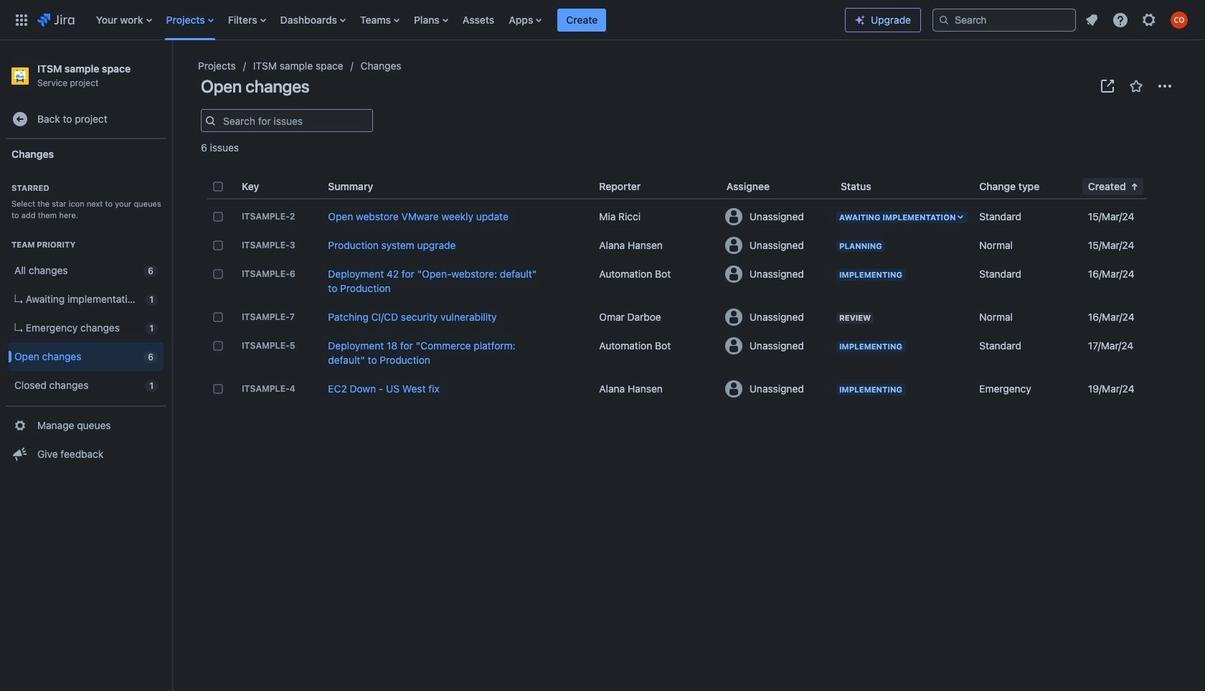 Task type: vqa. For each thing, say whether or not it's contained in the screenshot.
heading associated with Team Priority Group
yes



Task type: describe. For each thing, give the bounding box(es) containing it.
notifications image
[[1084, 11, 1101, 28]]

settings image
[[1141, 11, 1158, 28]]

Search for issues field
[[219, 111, 372, 131]]

actions image
[[1157, 77, 1174, 95]]

ascending icon image
[[1126, 178, 1144, 195]]

search image
[[939, 14, 950, 25]]

Search field
[[933, 8, 1076, 31]]

help image
[[1112, 11, 1129, 28]]

team priority group
[[6, 225, 166, 406]]

sidebar navigation image
[[156, 57, 188, 86]]

heading for team priority group
[[6, 239, 166, 251]]



Task type: locate. For each thing, give the bounding box(es) containing it.
1 vertical spatial heading
[[6, 239, 166, 251]]

heading for starred group
[[6, 182, 166, 194]]

appswitcher icon image
[[13, 11, 30, 28]]

list
[[89, 0, 845, 40], [1079, 7, 1197, 33]]

star image
[[1128, 77, 1145, 95]]

group
[[6, 406, 166, 473]]

starred group
[[6, 168, 166, 225]]

primary element
[[9, 0, 845, 40]]

None search field
[[933, 8, 1076, 31]]

list item
[[558, 0, 607, 40]]

jira image
[[37, 11, 74, 28], [37, 11, 74, 28]]

your profile and settings image
[[1171, 11, 1188, 28]]

banner
[[0, 0, 1206, 40]]

heading
[[6, 182, 166, 194], [6, 239, 166, 251]]

1 heading from the top
[[6, 182, 166, 194]]

0 horizontal spatial list
[[89, 0, 845, 40]]

2 heading from the top
[[6, 239, 166, 251]]

0 vertical spatial heading
[[6, 182, 166, 194]]

1 horizontal spatial list
[[1079, 7, 1197, 33]]



